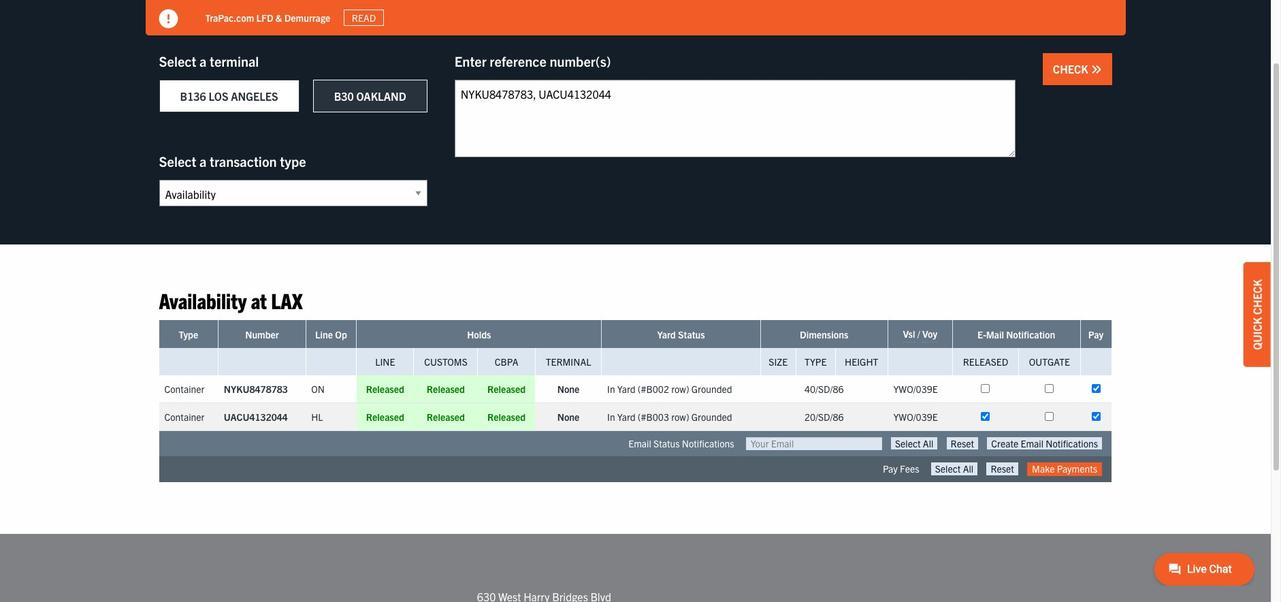 Task type: describe. For each thing, give the bounding box(es) containing it.
solid image inside check button
[[1091, 64, 1102, 75]]

grounded for in yard (#b002 row) grounded
[[692, 383, 733, 395]]

number(s)
[[550, 52, 611, 69]]

oakland
[[356, 89, 406, 103]]

terminal
[[210, 52, 259, 69]]

(#b003
[[638, 411, 669, 423]]

customs
[[424, 356, 468, 368]]

enter reference number(s)
[[455, 52, 611, 69]]

uacu4132044
[[224, 411, 288, 423]]

pay for pay
[[1089, 329, 1104, 341]]

hl
[[311, 411, 323, 423]]

a for terminal
[[200, 52, 207, 69]]

make
[[1033, 463, 1055, 475]]

mail
[[987, 329, 1005, 341]]

trapac.com lfd & demurrage
[[205, 11, 331, 24]]

status for yard
[[678, 329, 705, 341]]

quick check link
[[1244, 262, 1272, 367]]

pay fees
[[883, 463, 920, 475]]

yard for (#b002
[[618, 383, 636, 395]]

notification
[[1007, 329, 1056, 341]]

container for uacu4132044
[[164, 411, 205, 423]]

nyku8478783
[[224, 383, 288, 395]]

ywo/039e for 20/sd/86
[[894, 411, 938, 423]]

select a transaction type
[[159, 153, 306, 170]]

1 horizontal spatial type
[[805, 356, 827, 368]]

reference
[[490, 52, 547, 69]]

email
[[629, 438, 652, 450]]

demurrage
[[284, 11, 331, 24]]

in for in yard (#b002 row) grounded
[[607, 383, 615, 395]]

ywo/039e for 40/sd/86
[[894, 383, 938, 395]]

read link
[[344, 9, 384, 26]]

in for in yard (#b003 row) grounded
[[607, 411, 615, 423]]

in yard (#b003 row) grounded
[[607, 411, 733, 423]]

type
[[280, 153, 306, 170]]

line for line op
[[315, 329, 333, 341]]

read
[[352, 12, 376, 24]]

lax
[[271, 287, 303, 313]]

quick check
[[1251, 279, 1265, 350]]

make payments
[[1033, 463, 1098, 475]]

&
[[276, 11, 282, 24]]

container for nyku8478783
[[164, 383, 205, 395]]

row) for (#b003
[[672, 411, 690, 423]]

fees
[[900, 463, 920, 475]]

0 vertical spatial type
[[179, 329, 198, 341]]

select a terminal
[[159, 52, 259, 69]]

make payments link
[[1028, 463, 1103, 476]]

op
[[335, 329, 347, 341]]

Enter reference number(s) text field
[[455, 80, 1016, 157]]



Task type: vqa. For each thing, say whether or not it's contained in the screenshot.
'Website'
no



Task type: locate. For each thing, give the bounding box(es) containing it.
b136
[[180, 89, 206, 103]]

line for line
[[375, 356, 395, 368]]

yard left the (#b003
[[618, 411, 636, 423]]

yard left (#b002
[[618, 383, 636, 395]]

row) up email status notifications
[[672, 411, 690, 423]]

in left the (#b003
[[607, 411, 615, 423]]

yard for (#b003
[[618, 411, 636, 423]]

status down in yard (#b003 row) grounded
[[654, 438, 680, 450]]

(#b002
[[638, 383, 669, 395]]

1 vertical spatial row)
[[672, 411, 690, 423]]

holds
[[467, 329, 491, 341]]

status up in yard (#b002 row) grounded
[[678, 329, 705, 341]]

1 vertical spatial none
[[558, 411, 580, 423]]

cbpa
[[495, 356, 519, 368]]

1 horizontal spatial pay
[[1089, 329, 1104, 341]]

1 vertical spatial yard
[[618, 383, 636, 395]]

enter
[[455, 52, 487, 69]]

a left transaction
[[200, 153, 207, 170]]

row) right (#b002
[[672, 383, 690, 395]]

payments
[[1058, 463, 1098, 475]]

0 horizontal spatial solid image
[[159, 10, 178, 29]]

pay for pay fees
[[883, 463, 898, 475]]

40/sd/86
[[805, 383, 844, 395]]

ywo/039e down /
[[894, 383, 938, 395]]

1 vertical spatial a
[[200, 153, 207, 170]]

grounded up notifications
[[692, 411, 733, 423]]

1 horizontal spatial solid image
[[1091, 64, 1102, 75]]

grounded for in yard (#b003 row) grounded
[[692, 411, 733, 423]]

solid image
[[159, 10, 178, 29], [1091, 64, 1102, 75]]

Your Email email field
[[746, 438, 883, 451]]

none
[[558, 383, 580, 395], [558, 411, 580, 423]]

vsl
[[903, 328, 916, 340]]

line left customs
[[375, 356, 395, 368]]

1 vertical spatial check
[[1251, 279, 1265, 315]]

a for transaction
[[200, 153, 207, 170]]

0 vertical spatial status
[[678, 329, 705, 341]]

e-
[[978, 329, 987, 341]]

status
[[678, 329, 705, 341], [654, 438, 680, 450]]

check button
[[1043, 53, 1113, 85]]

1 vertical spatial ywo/039e
[[894, 411, 938, 423]]

ywo/039e
[[894, 383, 938, 395], [894, 411, 938, 423]]

check
[[1054, 62, 1091, 76], [1251, 279, 1265, 315]]

select up "b136"
[[159, 52, 196, 69]]

0 vertical spatial pay
[[1089, 329, 1104, 341]]

0 vertical spatial a
[[200, 52, 207, 69]]

a left terminal
[[200, 52, 207, 69]]

transaction
[[210, 153, 277, 170]]

0 vertical spatial yard
[[658, 329, 676, 341]]

0 vertical spatial none
[[558, 383, 580, 395]]

none for in yard (#b003 row) grounded
[[558, 411, 580, 423]]

1 in from the top
[[607, 383, 615, 395]]

at
[[251, 287, 267, 313]]

line left op
[[315, 329, 333, 341]]

2 in from the top
[[607, 411, 615, 423]]

grounded up in yard (#b003 row) grounded
[[692, 383, 733, 395]]

1 vertical spatial grounded
[[692, 411, 733, 423]]

status for email
[[654, 438, 680, 450]]

0 horizontal spatial type
[[179, 329, 198, 341]]

1 vertical spatial line
[[375, 356, 395, 368]]

2 vertical spatial yard
[[618, 411, 636, 423]]

b30
[[334, 89, 354, 103]]

0 horizontal spatial check
[[1054, 62, 1091, 76]]

/
[[918, 328, 921, 340]]

None button
[[892, 438, 938, 450], [947, 438, 979, 450], [988, 438, 1103, 450], [932, 463, 978, 475], [987, 463, 1019, 475], [892, 438, 938, 450], [947, 438, 979, 450], [988, 438, 1103, 450], [932, 463, 978, 475], [987, 463, 1019, 475]]

angeles
[[231, 89, 278, 103]]

0 vertical spatial select
[[159, 52, 196, 69]]

on
[[311, 383, 325, 395]]

0 vertical spatial check
[[1054, 62, 1091, 76]]

2 none from the top
[[558, 411, 580, 423]]

type
[[179, 329, 198, 341], [805, 356, 827, 368]]

1 vertical spatial status
[[654, 438, 680, 450]]

0 vertical spatial container
[[164, 383, 205, 395]]

height
[[845, 356, 879, 368]]

availability at lax
[[159, 287, 303, 313]]

yard up in yard (#b002 row) grounded
[[658, 329, 676, 341]]

b30 oakland
[[334, 89, 406, 103]]

0 vertical spatial solid image
[[159, 10, 178, 29]]

in
[[607, 383, 615, 395], [607, 411, 615, 423]]

select for select a terminal
[[159, 52, 196, 69]]

yard status
[[658, 329, 705, 341]]

trapac.com
[[205, 11, 254, 24]]

None checkbox
[[1046, 384, 1055, 393], [1046, 412, 1055, 421], [1046, 384, 1055, 393], [1046, 412, 1055, 421]]

1 vertical spatial select
[[159, 153, 196, 170]]

yard
[[658, 329, 676, 341], [618, 383, 636, 395], [618, 411, 636, 423]]

type up 40/sd/86
[[805, 356, 827, 368]]

0 vertical spatial ywo/039e
[[894, 383, 938, 395]]

row)
[[672, 383, 690, 395], [672, 411, 690, 423]]

outgate
[[1030, 356, 1071, 368]]

line
[[315, 329, 333, 341], [375, 356, 395, 368]]

2 row) from the top
[[672, 411, 690, 423]]

2 select from the top
[[159, 153, 196, 170]]

none for in yard (#b002 row) grounded
[[558, 383, 580, 395]]

2 container from the top
[[164, 411, 205, 423]]

grounded
[[692, 383, 733, 395], [692, 411, 733, 423]]

container
[[164, 383, 205, 395], [164, 411, 205, 423]]

email status notifications
[[629, 438, 735, 450]]

ywo/039e up fees
[[894, 411, 938, 423]]

select
[[159, 52, 196, 69], [159, 153, 196, 170]]

2 ywo/039e from the top
[[894, 411, 938, 423]]

notifications
[[682, 438, 735, 450]]

1 vertical spatial solid image
[[1091, 64, 1102, 75]]

None checkbox
[[982, 384, 991, 393], [1092, 384, 1101, 393], [982, 412, 991, 421], [1092, 412, 1101, 421], [982, 384, 991, 393], [1092, 384, 1101, 393], [982, 412, 991, 421], [1092, 412, 1101, 421]]

1 horizontal spatial line
[[375, 356, 395, 368]]

0 horizontal spatial line
[[315, 329, 333, 341]]

line op
[[315, 329, 347, 341]]

1 horizontal spatial check
[[1251, 279, 1265, 315]]

voy
[[923, 328, 938, 340]]

select for select a transaction type
[[159, 153, 196, 170]]

row) for (#b002
[[672, 383, 690, 395]]

check inside button
[[1054, 62, 1091, 76]]

dimensions
[[800, 329, 849, 341]]

1 vertical spatial container
[[164, 411, 205, 423]]

pay
[[1089, 329, 1104, 341], [883, 463, 898, 475]]

0 vertical spatial in
[[607, 383, 615, 395]]

a
[[200, 52, 207, 69], [200, 153, 207, 170]]

20/sd/86
[[805, 411, 844, 423]]

pay left fees
[[883, 463, 898, 475]]

quick
[[1251, 317, 1265, 350]]

released
[[964, 356, 1009, 368], [366, 383, 405, 395], [427, 383, 465, 395], [488, 383, 526, 395], [366, 411, 405, 423], [427, 411, 465, 423], [488, 411, 526, 423]]

1 vertical spatial type
[[805, 356, 827, 368]]

e-mail notification
[[978, 329, 1056, 341]]

vsl / voy
[[903, 328, 938, 340]]

0 vertical spatial row)
[[672, 383, 690, 395]]

2 grounded from the top
[[692, 411, 733, 423]]

in yard (#b002 row) grounded
[[607, 383, 733, 395]]

1 vertical spatial in
[[607, 411, 615, 423]]

footer
[[0, 534, 1272, 602]]

number
[[245, 329, 279, 341]]

1 container from the top
[[164, 383, 205, 395]]

size
[[769, 356, 788, 368]]

in left (#b002
[[607, 383, 615, 395]]

1 ywo/039e from the top
[[894, 383, 938, 395]]

terminal
[[546, 356, 591, 368]]

los
[[209, 89, 228, 103]]

2 a from the top
[[200, 153, 207, 170]]

1 row) from the top
[[672, 383, 690, 395]]

b136 los angeles
[[180, 89, 278, 103]]

0 vertical spatial line
[[315, 329, 333, 341]]

select left transaction
[[159, 153, 196, 170]]

1 a from the top
[[200, 52, 207, 69]]

pay right notification
[[1089, 329, 1104, 341]]

lfd
[[256, 11, 274, 24]]

0 vertical spatial grounded
[[692, 383, 733, 395]]

availability
[[159, 287, 247, 313]]

1 vertical spatial pay
[[883, 463, 898, 475]]

0 horizontal spatial pay
[[883, 463, 898, 475]]

1 none from the top
[[558, 383, 580, 395]]

1 grounded from the top
[[692, 383, 733, 395]]

type down the availability
[[179, 329, 198, 341]]

1 select from the top
[[159, 52, 196, 69]]



